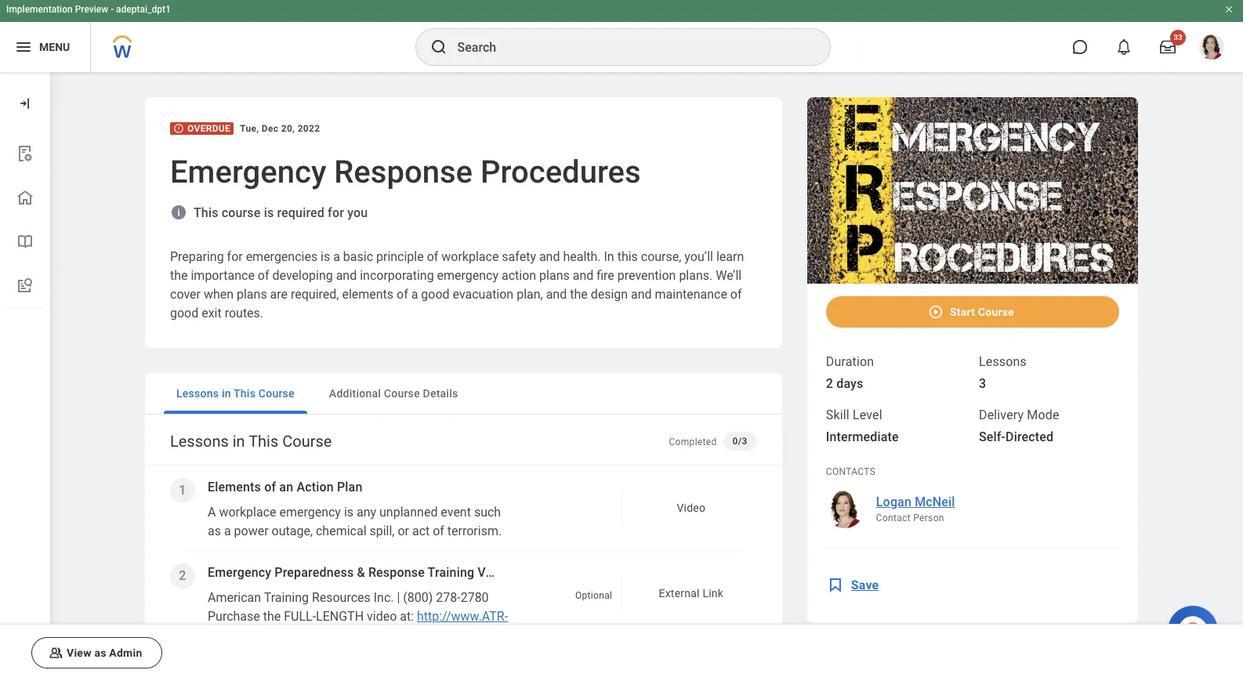 Task type: describe. For each thing, give the bounding box(es) containing it.
elements
[[208, 480, 261, 495]]

a up every
[[224, 524, 231, 538]]

0/3
[[732, 436, 748, 447]]

fire
[[597, 268, 614, 283]]

length
[[316, 609, 364, 624]]

emergency inside preparing for emergencies is a basic principle of workplace safety and health. in this course, you'll learn the importance of developing and incorporating emergency action plans and fire prevention plans. we'll cover when plans are required, elements of a good evacuation plan, and the design and maintenance of good exit routes.
[[437, 268, 499, 283]]

spill,
[[370, 524, 395, 538]]

person
[[913, 512, 944, 523]]

http://www.atr-
[[417, 609, 508, 624]]

20,
[[281, 123, 295, 134]]

mode
[[1027, 407, 1059, 422]]

adeptai_dpt1
[[116, 4, 171, 15]]

duration 2 days
[[826, 354, 874, 391]]

0 vertical spatial is
[[264, 205, 274, 220]]

profile logan mcneil image
[[1199, 34, 1224, 63]]

successful
[[348, 580, 408, 595]]

importance
[[191, 268, 255, 283]]

1 vertical spatial training
[[264, 590, 309, 605]]

overdue
[[187, 123, 231, 134]]

additional course details button
[[317, 373, 471, 414]]

mcneil
[[915, 494, 955, 509]]

exclamation circle image
[[173, 123, 184, 134]]

elements of an action plan
[[208, 480, 362, 495]]

completed
[[669, 437, 717, 448]]

improve
[[422, 561, 467, 576]]

external
[[659, 587, 700, 600]]

preparing for emergencies is a basic principle of workplace safety and health. in this course, you'll learn the importance of developing and incorporating emergency action plans and fire prevention plans. we'll cover when plans are required, elements of a good evacuation plan, and the design and maintenance of good exit routes.
[[170, 249, 744, 321]]

contact
[[876, 512, 911, 523]]

intermediate
[[826, 429, 899, 444]]

course
[[222, 205, 261, 220]]

1 horizontal spatial training
[[428, 565, 474, 580]]

organization
[[241, 542, 310, 557]]

emergency down the action
[[279, 505, 341, 520]]

0 horizontal spatial plans
[[237, 287, 267, 302]]

delivery
[[979, 407, 1024, 422]]

2022
[[298, 123, 320, 134]]

chemical
[[316, 524, 366, 538]]

basic
[[343, 249, 373, 264]]

emergency down "chances"
[[268, 599, 330, 614]]

every
[[208, 542, 238, 557]]

should
[[313, 542, 351, 557]]

home image
[[16, 188, 34, 207]]

action for evacuation
[[502, 268, 536, 283]]

workplace inside preparing for emergencies is a basic principle of workplace safety and health. in this course, you'll learn the importance of developing and incorporating emergency action plans and fire prevention plans. we'll cover when plans are required, elements of a good evacuation plan, and the design and maintenance of good exit routes.
[[441, 249, 499, 264]]

of inside a workplace emergency is any unplanned event such as a power outage, chemical spill, or act of terrorism. every organization should have an emergency action plan to ensure employee safety and to improve the business's chances for a successful recovery when a workplace emergency arises.
[[433, 524, 444, 538]]

and down basic
[[336, 268, 357, 283]]

implementation
[[6, 4, 73, 15]]

logan
[[876, 494, 912, 509]]

such
[[474, 505, 501, 520]]

chances
[[269, 580, 316, 595]]

outage,
[[272, 524, 313, 538]]

view as admin button
[[31, 637, 162, 669]]

external link
[[659, 587, 724, 600]]

start course button
[[826, 296, 1119, 327]]

and left health.
[[539, 249, 560, 264]]

days
[[836, 376, 863, 391]]

2 vertical spatial workplace
[[208, 599, 265, 614]]

video
[[367, 609, 397, 624]]

are
[[270, 287, 288, 302]]

0 vertical spatial this
[[194, 205, 218, 220]]

required,
[[291, 287, 339, 302]]

evacuation
[[453, 287, 514, 302]]

safety inside preparing for emergencies is a basic principle of workplace safety and health. in this course, you'll learn the importance of developing and incorporating emergency action plans and fire prevention plans. we'll cover when plans are required, elements of a good evacuation plan, and the design and maintenance of good exit routes.
[[502, 249, 536, 264]]

plans.
[[679, 268, 713, 283]]

action for when
[[465, 542, 499, 557]]

is for emergencies
[[321, 249, 330, 264]]

1 horizontal spatial plans
[[539, 268, 570, 283]]

routes.
[[225, 306, 263, 321]]

elements
[[342, 287, 393, 302]]

search image
[[429, 38, 448, 56]]

developing
[[272, 268, 333, 283]]

transformation import image
[[17, 96, 33, 111]]

lessons in this course inside button
[[176, 387, 295, 400]]

a
[[208, 505, 216, 520]]

1 horizontal spatial good
[[421, 287, 450, 302]]

arises.
[[333, 599, 370, 614]]

list inside lessons in this course element
[[158, 466, 772, 681]]

you'll
[[684, 249, 713, 264]]

required
[[277, 205, 324, 220]]

course inside additional course details button
[[384, 387, 420, 400]]

implementation preview -   adeptai_dpt1
[[6, 4, 171, 15]]

play circle image
[[928, 304, 944, 319]]

terrorism.
[[447, 524, 502, 538]]

this
[[617, 249, 638, 264]]

prevention
[[617, 268, 676, 283]]

procedures
[[480, 154, 641, 190]]

resources
[[312, 590, 371, 605]]

inc.
[[374, 590, 394, 605]]

emergency response procedures
[[170, 154, 641, 190]]

as inside a workplace emergency is any unplanned event such as a power outage, chemical spill, or act of terrorism. every organization should have an emergency action plan to ensure employee safety and to improve the business's chances for a successful recovery when a workplace emergency arises.
[[208, 524, 221, 538]]

power
[[234, 524, 269, 538]]

american training resources inc. | (800) 278-2780
[[208, 590, 489, 605]]

duration
[[826, 354, 874, 369]]

0 horizontal spatial good
[[170, 306, 198, 321]]

a down incorporating
[[411, 287, 418, 302]]

justify image
[[14, 38, 33, 56]]

as inside view as admin button
[[94, 647, 106, 659]]

info image
[[170, 204, 187, 221]]

33 button
[[1151, 30, 1186, 64]]

emergency preparedness & response training video
[[208, 565, 510, 580]]

the inside a workplace emergency is any unplanned event such as a power outage, chemical spill, or act of terrorism. every organization should have an emergency action plan to ensure employee safety and to improve the business's chances for a successful recovery when a workplace emergency arises.
[[470, 561, 488, 576]]

event
[[441, 505, 471, 520]]

report parameter image
[[16, 144, 34, 163]]

278-
[[436, 590, 461, 605]]

-
[[111, 4, 114, 15]]



Task type: vqa. For each thing, say whether or not it's contained in the screenshot.
the top 2
yes



Task type: locate. For each thing, give the bounding box(es) containing it.
emergency up course
[[170, 154, 326, 190]]

additional course details
[[329, 387, 458, 400]]

plan,
[[517, 287, 543, 302]]

emergencies
[[246, 249, 318, 264]]

is
[[264, 205, 274, 220], [321, 249, 330, 264], [344, 505, 353, 520]]

tab list containing lessons in this course
[[145, 373, 782, 415]]

skill
[[826, 407, 849, 422]]

2 vertical spatial for
[[319, 580, 335, 595]]

safety inside a workplace emergency is any unplanned event such as a power outage, chemical spill, or act of terrorism. every organization should have an emergency action plan to ensure employee safety and to improve the business's chances for a successful recovery when a workplace emergency arises.
[[347, 561, 381, 576]]

this course is required for you
[[194, 205, 368, 220]]

33
[[1173, 33, 1182, 42]]

course inside start course button
[[978, 305, 1014, 318]]

plan
[[337, 480, 362, 495]]

the left design
[[570, 287, 588, 302]]

menu
[[39, 40, 70, 53]]

workplace up power at the left bottom of the page
[[219, 505, 276, 520]]

0 horizontal spatial when
[[204, 287, 234, 302]]

0 vertical spatial response
[[334, 154, 473, 190]]

is up developing
[[321, 249, 330, 264]]

view
[[67, 647, 91, 659]]

lessons
[[979, 354, 1027, 369], [176, 387, 219, 400], [170, 432, 229, 451]]

0 horizontal spatial an
[[279, 480, 293, 495]]

and
[[539, 249, 560, 264], [336, 268, 357, 283], [573, 268, 594, 283], [546, 287, 567, 302], [631, 287, 652, 302], [384, 561, 405, 576]]

1 vertical spatial this
[[234, 387, 256, 400]]

1 horizontal spatial when
[[462, 580, 492, 595]]

0 vertical spatial plans
[[539, 268, 570, 283]]

1 horizontal spatial safety
[[502, 249, 536, 264]]

of right principle
[[427, 249, 438, 264]]

0 horizontal spatial is
[[264, 205, 274, 220]]

tue,
[[240, 123, 259, 134]]

start course
[[950, 305, 1014, 318]]

0 horizontal spatial in
[[222, 387, 231, 400]]

training up full-
[[264, 590, 309, 605]]

267.aspx
[[282, 628, 333, 643]]

is right course
[[264, 205, 274, 220]]

lessons in this course
[[176, 387, 295, 400], [170, 432, 332, 451]]

of down we'll
[[730, 287, 742, 302]]

you
[[347, 205, 368, 220]]

2 horizontal spatial is
[[344, 505, 353, 520]]

0 horizontal spatial to
[[235, 561, 246, 576]]

plans
[[539, 268, 570, 283], [237, 287, 267, 302]]

for down employee
[[319, 580, 335, 595]]

menu button
[[0, 22, 90, 72]]

0 horizontal spatial as
[[94, 647, 106, 659]]

0 vertical spatial as
[[208, 524, 221, 538]]

when down the importance
[[204, 287, 234, 302]]

as
[[208, 524, 221, 538], [94, 647, 106, 659]]

lessons inside button
[[176, 387, 219, 400]]

action
[[297, 480, 334, 495]]

1 vertical spatial in
[[233, 432, 245, 451]]

response up |
[[368, 565, 425, 580]]

1 vertical spatial safety
[[347, 561, 381, 576]]

incorporating
[[360, 268, 434, 283]]

0 vertical spatial safety
[[502, 249, 536, 264]]

0 vertical spatial in
[[222, 387, 231, 400]]

inbox large image
[[1160, 39, 1176, 55]]

0 vertical spatial 2
[[826, 376, 833, 391]]

course details element
[[807, 97, 1138, 681]]

0 horizontal spatial list
[[0, 132, 50, 308]]

1 horizontal spatial is
[[321, 249, 330, 264]]

training up the 278-
[[428, 565, 474, 580]]

an inside a workplace emergency is any unplanned event such as a power outage, chemical spill, or act of terrorism. every organization should have an emergency action plan to ensure employee safety and to improve the business's chances for a successful recovery when a workplace emergency arises.
[[383, 542, 397, 557]]

course inside lessons in this course element
[[282, 432, 332, 451]]

to up business's
[[235, 561, 246, 576]]

0 vertical spatial lessons
[[979, 354, 1027, 369]]

1 vertical spatial emergency
[[208, 565, 271, 580]]

0 horizontal spatial video
[[478, 565, 510, 580]]

tue, dec 20, 2022
[[240, 123, 320, 134]]

of down incorporating
[[397, 287, 408, 302]]

1 horizontal spatial 2
[[826, 376, 833, 391]]

we'll
[[716, 268, 742, 283]]

workplace up evacuation
[[441, 249, 499, 264]]

list
[[0, 132, 50, 308], [158, 466, 772, 681]]

2 to from the left
[[408, 561, 419, 576]]

1 vertical spatial video
[[478, 565, 510, 580]]

close environment banner image
[[1224, 5, 1234, 14]]

dec
[[262, 123, 279, 134]]

2780
[[461, 590, 489, 605]]

for
[[328, 205, 344, 220], [227, 249, 243, 264], [319, 580, 335, 595]]

0 vertical spatial when
[[204, 287, 234, 302]]

preview
[[75, 4, 108, 15]]

workplace
[[441, 249, 499, 264], [219, 505, 276, 520], [208, 599, 265, 614]]

a workplace emergency is any unplanned event such as a power outage, chemical spill, or act of terrorism. every organization should have an emergency action plan to ensure employee safety and to improve the business's chances for a successful recovery when a workplace emergency arises.
[[208, 505, 502, 614]]

and up successful
[[384, 561, 405, 576]]

0 horizontal spatial action
[[465, 542, 499, 557]]

logan mcneil contact person
[[876, 494, 955, 523]]

at:
[[400, 609, 414, 624]]

unplanned
[[379, 505, 438, 520]]

video down the completed
[[677, 502, 706, 514]]

is for emergency
[[344, 505, 353, 520]]

response up you on the top left of page
[[334, 154, 473, 190]]

2 vertical spatial is
[[344, 505, 353, 520]]

emergency for emergency response procedures
[[170, 154, 326, 190]]

the
[[170, 268, 188, 283], [570, 287, 588, 302], [470, 561, 488, 576], [263, 609, 281, 624]]

1 horizontal spatial to
[[408, 561, 419, 576]]

safety down the have
[[347, 561, 381, 576]]

the left full-
[[263, 609, 281, 624]]

1 vertical spatial action
[[465, 542, 499, 557]]

video
[[677, 502, 706, 514], [478, 565, 510, 580]]

plan
[[208, 561, 232, 576]]

a right 2780
[[495, 580, 502, 595]]

|
[[397, 590, 400, 605]]

notifications large image
[[1116, 39, 1132, 55]]

link
[[703, 587, 724, 600]]

1 vertical spatial workplace
[[219, 505, 276, 520]]

1 vertical spatial lessons
[[176, 387, 219, 400]]

of right act
[[433, 524, 444, 538]]

good down 'cover'
[[170, 306, 198, 321]]

media mylearning image
[[826, 576, 845, 595]]

1 to from the left
[[235, 561, 246, 576]]

video up 2780
[[478, 565, 510, 580]]

an down spill,
[[383, 542, 397, 557]]

this
[[194, 205, 218, 220], [234, 387, 256, 400], [249, 432, 278, 451]]

of right elements
[[264, 480, 276, 495]]

as down a
[[208, 524, 221, 538]]

level
[[853, 407, 882, 422]]

1 vertical spatial for
[[227, 249, 243, 264]]

inc.com/ptv-
[[208, 628, 282, 643]]

1 horizontal spatial in
[[233, 432, 245, 451]]

lessons 3
[[979, 354, 1027, 391]]

1 vertical spatial is
[[321, 249, 330, 264]]

1
[[179, 483, 186, 498]]

1 vertical spatial good
[[170, 306, 198, 321]]

course inside lessons in this course button
[[259, 387, 295, 400]]

ensure
[[249, 561, 287, 576]]

1 vertical spatial as
[[94, 647, 106, 659]]

is left any
[[344, 505, 353, 520]]

self-
[[979, 429, 1006, 444]]

media classroom image
[[48, 645, 63, 661]]

3
[[979, 376, 986, 391]]

lessons inside course details element
[[979, 354, 1027, 369]]

start
[[950, 305, 975, 318]]

response inside lessons in this course element
[[368, 565, 425, 580]]

when inside preparing for emergencies is a basic principle of workplace safety and health. in this course, you'll learn the importance of developing and incorporating emergency action plans and fire prevention plans. we'll cover when plans are required, elements of a good evacuation plan, and the design and maintenance of good exit routes.
[[204, 287, 234, 302]]

action down terrorism.
[[465, 542, 499, 557]]

for up the importance
[[227, 249, 243, 264]]

is inside preparing for emergencies is a basic principle of workplace safety and health. in this course, you'll learn the importance of developing and incorporating emergency action plans and fire prevention plans. we'll cover when plans are required, elements of a good evacuation plan, and the design and maintenance of good exit routes.
[[321, 249, 330, 264]]

0 horizontal spatial training
[[264, 590, 309, 605]]

admin
[[109, 647, 142, 659]]

action inside preparing for emergencies is a basic principle of workplace safety and health. in this course, you'll learn the importance of developing and incorporating emergency action plans and fire prevention plans. we'll cover when plans are required, elements of a good evacuation plan, and the design and maintenance of good exit routes.
[[502, 268, 536, 283]]

1 horizontal spatial action
[[502, 268, 536, 283]]

save button
[[826, 566, 888, 604]]

the up 2780
[[470, 561, 488, 576]]

workplace down business's
[[208, 599, 265, 614]]

contacts
[[826, 466, 876, 477]]

emergency inside lessons in this course element
[[208, 565, 271, 580]]

action up plan,
[[502, 268, 536, 283]]

a left basic
[[333, 249, 340, 264]]

list containing elements of an action plan
[[158, 466, 772, 681]]

course,
[[641, 249, 681, 264]]

0 vertical spatial action
[[502, 268, 536, 283]]

an left the action
[[279, 480, 293, 495]]

plans up plan,
[[539, 268, 570, 283]]

american
[[208, 590, 261, 605]]

have
[[354, 542, 380, 557]]

2 vertical spatial this
[[249, 432, 278, 451]]

1 horizontal spatial as
[[208, 524, 221, 538]]

plans up routes.
[[237, 287, 267, 302]]

2 vertical spatial lessons
[[170, 432, 229, 451]]

menu banner
[[0, 0, 1243, 72]]

2 left plan
[[179, 568, 186, 583]]

1 vertical spatial list
[[158, 466, 772, 681]]

for inside preparing for emergencies is a basic principle of workplace safety and health. in this course, you'll learn the importance of developing and incorporating emergency action plans and fire prevention plans. we'll cover when plans are required, elements of a good evacuation plan, and the design and maintenance of good exit routes.
[[227, 249, 243, 264]]

and down health.
[[573, 268, 594, 283]]

http://www.atr- inc.com/ptv-267.aspx link
[[208, 609, 508, 643]]

1 vertical spatial lessons in this course
[[170, 432, 332, 451]]

lessons in this course element
[[145, 418, 782, 681]]

1 vertical spatial an
[[383, 542, 397, 557]]

book open image
[[16, 232, 34, 251]]

0 vertical spatial good
[[421, 287, 450, 302]]

and right plan,
[[546, 287, 567, 302]]

when right the 278-
[[462, 580, 492, 595]]

tab list
[[145, 373, 782, 415]]

1 vertical spatial when
[[462, 580, 492, 595]]

Search Workday  search field
[[457, 30, 797, 64]]

action
[[502, 268, 536, 283], [465, 542, 499, 557]]

this inside button
[[234, 387, 256, 400]]

optional
[[575, 590, 612, 601]]

as right view
[[94, 647, 106, 659]]

0 vertical spatial training
[[428, 565, 474, 580]]

1 horizontal spatial an
[[383, 542, 397, 557]]

2 inside lessons in this course element
[[179, 568, 186, 583]]

for inside a workplace emergency is any unplanned event such as a power outage, chemical spill, or act of terrorism. every organization should have an emergency action plan to ensure employee safety and to improve the business's chances for a successful recovery when a workplace emergency arises.
[[319, 580, 335, 595]]

1 vertical spatial response
[[368, 565, 425, 580]]

1 horizontal spatial list
[[158, 466, 772, 681]]

training
[[428, 565, 474, 580], [264, 590, 309, 605]]

0 vertical spatial for
[[328, 205, 344, 220]]

1 vertical spatial 2
[[179, 568, 186, 583]]

emergency for emergency preparedness & response training video
[[208, 565, 271, 580]]

2
[[826, 376, 833, 391], [179, 568, 186, 583]]

of down "emergencies"
[[258, 268, 269, 283]]

and inside a workplace emergency is any unplanned event such as a power outage, chemical spill, or act of terrorism. every organization should have an emergency action plan to ensure employee safety and to improve the business's chances for a successful recovery when a workplace emergency arises.
[[384, 561, 405, 576]]

employee
[[290, 561, 344, 576]]

learn
[[716, 249, 744, 264]]

&
[[357, 565, 365, 580]]

any
[[357, 505, 376, 520]]

safety up plan,
[[502, 249, 536, 264]]

skill level intermediate
[[826, 407, 899, 444]]

good
[[421, 287, 450, 302], [170, 306, 198, 321]]

1 vertical spatial plans
[[237, 287, 267, 302]]

purchase
[[208, 609, 260, 624]]

cover
[[170, 287, 201, 302]]

0 vertical spatial video
[[677, 502, 706, 514]]

and down the prevention
[[631, 287, 652, 302]]

the up 'cover'
[[170, 268, 188, 283]]

0 vertical spatial an
[[279, 480, 293, 495]]

save
[[851, 577, 879, 592]]

action inside a workplace emergency is any unplanned event such as a power outage, chemical spill, or act of terrorism. every organization should have an emergency action plan to ensure employee safety and to improve the business's chances for a successful recovery when a workplace emergency arises.
[[465, 542, 499, 557]]

0 vertical spatial workplace
[[441, 249, 499, 264]]

business's
[[208, 580, 266, 595]]

1 horizontal spatial video
[[677, 502, 706, 514]]

a up arises.
[[338, 580, 345, 595]]

0 horizontal spatial safety
[[347, 561, 381, 576]]

or
[[398, 524, 409, 538]]

2 left days
[[826, 376, 833, 391]]

emergency up american
[[208, 565, 271, 580]]

0 vertical spatial list
[[0, 132, 50, 308]]

(800)
[[403, 590, 433, 605]]

is inside a workplace emergency is any unplanned event such as a power outage, chemical spill, or act of terrorism. every organization should have an emergency action plan to ensure employee safety and to improve the business's chances for a successful recovery when a workplace emergency arises.
[[344, 505, 353, 520]]

course
[[978, 305, 1014, 318], [259, 387, 295, 400], [384, 387, 420, 400], [282, 432, 332, 451]]

to up recovery
[[408, 561, 419, 576]]

when inside a workplace emergency is any unplanned event such as a power outage, chemical spill, or act of terrorism. every organization should have an emergency action plan to ensure employee safety and to improve the business's chances for a successful recovery when a workplace emergency arises.
[[462, 580, 492, 595]]

good down incorporating
[[421, 287, 450, 302]]

2 inside "duration 2 days"
[[826, 376, 833, 391]]

for left you on the top left of page
[[328, 205, 344, 220]]

purchase the full-length video at:
[[208, 609, 414, 624]]

emergency up evacuation
[[437, 268, 499, 283]]

emergency down act
[[400, 542, 462, 557]]

in inside button
[[222, 387, 231, 400]]

view as admin
[[67, 647, 142, 659]]

0 vertical spatial lessons in this course
[[176, 387, 295, 400]]

0 vertical spatial emergency
[[170, 154, 326, 190]]

0 horizontal spatial 2
[[179, 568, 186, 583]]



